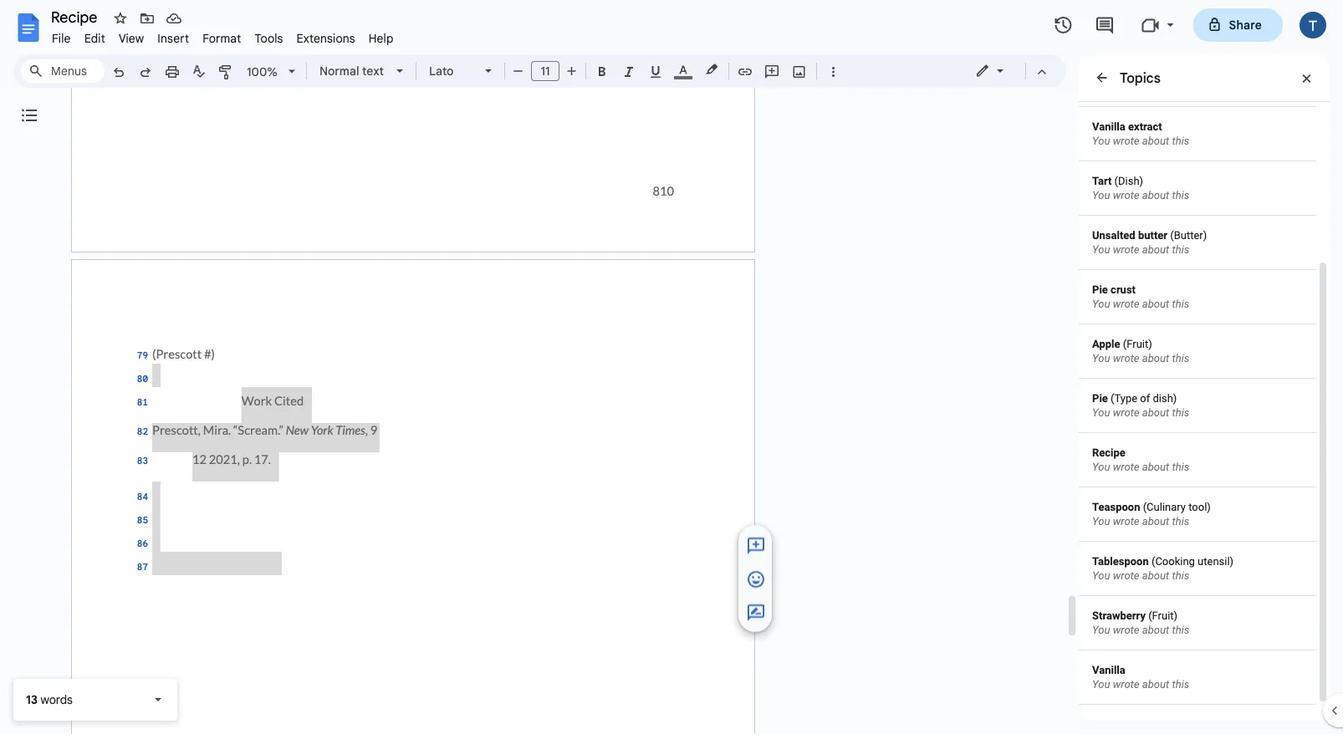 Task type: locate. For each thing, give the bounding box(es) containing it.
wrote down apple
[[1114, 352, 1140, 365]]

pie left crust
[[1093, 284, 1109, 296]]

vanilla inside the vanilla extract you wrote about this
[[1093, 121, 1126, 133]]

4 this from the top
[[1173, 298, 1190, 310]]

4 option from the top
[[1080, 216, 1317, 270]]

5 wrote from the top
[[1114, 352, 1140, 365]]

7 option from the top
[[1080, 379, 1317, 433]]

this inside tablespoon (cooking utensil) you wrote about this
[[1173, 570, 1190, 582]]

tablespoon (cooking utensil) you wrote about this
[[1093, 556, 1234, 582]]

mode and view toolbar
[[963, 54, 1056, 88]]

words
[[41, 693, 73, 708]]

size image
[[746, 570, 767, 590], [746, 604, 767, 624]]

10 this from the top
[[1173, 624, 1190, 637]]

main toolbar
[[104, 0, 847, 649]]

recipe you wrote about this
[[1093, 447, 1190, 474]]

about down (dish)
[[1143, 189, 1170, 202]]

6 option from the top
[[1080, 325, 1317, 379]]

1 this from the top
[[1173, 135, 1190, 147]]

option containing vanilla extract
[[1080, 107, 1317, 162]]

7 wrote from the top
[[1114, 461, 1140, 474]]

wrote down unsalted
[[1114, 244, 1140, 256]]

9 about from the top
[[1143, 570, 1170, 582]]

(butter)
[[1171, 229, 1208, 242]]

format
[[203, 31, 241, 46]]

this down (culinary
[[1173, 515, 1190, 528]]

wrote down 'extract'
[[1114, 135, 1140, 147]]

5 option from the top
[[1080, 270, 1317, 325]]

wrote down teaspoon
[[1114, 515, 1140, 528]]

10 option from the top
[[1080, 542, 1317, 597]]

(culinary
[[1144, 501, 1187, 514]]

1 you from the top
[[1093, 135, 1111, 147]]

(fruit) inside the strawberry (fruit) you wrote about this
[[1149, 610, 1178, 623]]

Star checkbox
[[109, 7, 132, 30]]

11 wrote from the top
[[1114, 679, 1140, 691]]

wrote down the strawberry (fruit) you wrote about this
[[1114, 679, 1140, 691]]

normal
[[320, 64, 359, 78]]

unsalted butter (butter) you wrote about this
[[1093, 229, 1208, 256]]

option containing tablespoon
[[1080, 542, 1317, 597]]

11 you from the top
[[1093, 679, 1111, 691]]

vanilla left 'extract'
[[1093, 121, 1126, 133]]

share button
[[1194, 8, 1284, 42]]

this up (culinary
[[1173, 461, 1190, 474]]

lato
[[429, 64, 454, 78]]

7 you from the top
[[1093, 461, 1111, 474]]

this up vanilla you wrote about this
[[1173, 624, 1190, 637]]

insert menu item
[[151, 28, 196, 48]]

menu bar
[[45, 22, 401, 49]]

3 option from the top
[[1080, 162, 1317, 216]]

wrote inside tart (dish) you wrote about this
[[1114, 189, 1140, 202]]

0 vertical spatial pie
[[1093, 284, 1109, 296]]

help
[[369, 31, 394, 46]]

about inside unsalted butter (butter) you wrote about this
[[1143, 244, 1170, 256]]

8 you from the top
[[1093, 515, 1111, 528]]

1 size image from the top
[[746, 570, 767, 590]]

1 wrote from the top
[[1114, 135, 1140, 147]]

11 about from the top
[[1143, 679, 1170, 691]]

3 this from the top
[[1173, 244, 1190, 256]]

about inside the recipe you wrote about this
[[1143, 461, 1170, 474]]

5 you from the top
[[1093, 352, 1111, 365]]

option containing tart
[[1080, 162, 1317, 216]]

about
[[1143, 135, 1170, 147], [1143, 189, 1170, 202], [1143, 244, 1170, 256], [1143, 298, 1170, 310], [1143, 352, 1170, 365], [1143, 407, 1170, 419], [1143, 461, 1170, 474], [1143, 515, 1170, 528], [1143, 570, 1170, 582], [1143, 624, 1170, 637], [1143, 679, 1170, 691]]

1 vertical spatial size image
[[746, 604, 767, 624]]

about down 'extract'
[[1143, 135, 1170, 147]]

1 pie from the top
[[1093, 284, 1109, 296]]

you inside the vanilla extract you wrote about this
[[1093, 135, 1111, 147]]

about up (culinary
[[1143, 461, 1170, 474]]

utensil)
[[1198, 556, 1234, 568]]

8 option from the top
[[1080, 433, 1317, 488]]

wrote down crust
[[1114, 298, 1140, 310]]

wrote inside the recipe you wrote about this
[[1114, 461, 1140, 474]]

wrote down (dish)
[[1114, 189, 1140, 202]]

wrote inside unsalted butter (butter) you wrote about this
[[1114, 244, 1140, 256]]

menu bar inside menu bar banner
[[45, 22, 401, 49]]

(fruit) right apple
[[1124, 338, 1153, 351]]

extensions
[[297, 31, 355, 46]]

text color image
[[674, 59, 693, 79]]

3 you from the top
[[1093, 244, 1111, 256]]

wrote inside vanilla you wrote about this
[[1114, 679, 1140, 691]]

6 you from the top
[[1093, 407, 1111, 419]]

9 wrote from the top
[[1114, 570, 1140, 582]]

2 option from the top
[[1080, 107, 1317, 162]]

this
[[1173, 135, 1190, 147], [1173, 189, 1190, 202], [1173, 244, 1190, 256], [1173, 298, 1190, 310], [1173, 352, 1190, 365], [1173, 407, 1190, 419], [1173, 461, 1190, 474], [1173, 515, 1190, 528], [1173, 570, 1190, 582], [1173, 624, 1190, 637], [1173, 679, 1190, 691]]

0 vertical spatial vanilla
[[1093, 121, 1126, 133]]

option containing pie crust
[[1080, 270, 1317, 325]]

about down the strawberry (fruit) you wrote about this
[[1143, 679, 1170, 691]]

4 about from the top
[[1143, 298, 1170, 310]]

5 this from the top
[[1173, 352, 1190, 365]]

9 you from the top
[[1093, 570, 1111, 582]]

text
[[362, 64, 384, 78]]

0 vertical spatial size image
[[746, 570, 767, 590]]

about inside tart (dish) you wrote about this
[[1143, 189, 1170, 202]]

this up tart (dish) you wrote about this
[[1173, 135, 1190, 147]]

2 pie from the top
[[1093, 392, 1109, 405]]

this inside unsalted butter (butter) you wrote about this
[[1173, 244, 1190, 256]]

wrote down (type at the right bottom of page
[[1114, 407, 1140, 419]]

this up (butter) in the right top of the page
[[1173, 189, 1190, 202]]

tools menu item
[[248, 28, 290, 48]]

option
[[1080, 53, 1317, 107], [1080, 107, 1317, 162], [1080, 162, 1317, 216], [1080, 216, 1317, 270], [1080, 270, 1317, 325], [1080, 325, 1317, 379], [1080, 379, 1317, 433], [1080, 433, 1317, 488], [1080, 488, 1317, 542], [1080, 542, 1317, 597], [1080, 597, 1317, 651], [1080, 651, 1317, 705]]

wrote
[[1114, 135, 1140, 147], [1114, 189, 1140, 202], [1114, 244, 1140, 256], [1114, 298, 1140, 310], [1114, 352, 1140, 365], [1114, 407, 1140, 419], [1114, 461, 1140, 474], [1114, 515, 1140, 528], [1114, 570, 1140, 582], [1114, 624, 1140, 637], [1114, 679, 1140, 691]]

11 option from the top
[[1080, 597, 1317, 651]]

pie inside the pie crust you wrote about this
[[1093, 284, 1109, 296]]

about down butter
[[1143, 244, 1170, 256]]

this down dish)
[[1173, 407, 1190, 419]]

9 option from the top
[[1080, 488, 1317, 542]]

wrote down the tablespoon
[[1114, 570, 1140, 582]]

pie left (type at the right bottom of page
[[1093, 392, 1109, 405]]

pie inside pie (type of dish) you wrote about this
[[1093, 392, 1109, 405]]

vanilla for you
[[1093, 121, 1126, 133]]

7 this from the top
[[1173, 461, 1190, 474]]

pie crust you wrote about this
[[1093, 284, 1190, 310]]

about down (culinary
[[1143, 515, 1170, 528]]

teaspoon
[[1093, 501, 1141, 514]]

vanilla
[[1093, 121, 1126, 133], [1093, 664, 1126, 677]]

this inside pie (type of dish) you wrote about this
[[1173, 407, 1190, 419]]

about down dish)
[[1143, 407, 1170, 419]]

1 vertical spatial (fruit)
[[1149, 610, 1178, 623]]

3 about from the top
[[1143, 244, 1170, 256]]

this up apple (fruit) you wrote about this
[[1173, 298, 1190, 310]]

vanilla inside vanilla you wrote about this
[[1093, 664, 1126, 677]]

this down the (cooking on the right bottom of page
[[1173, 570, 1190, 582]]

option containing teaspoon
[[1080, 488, 1317, 542]]

2 this from the top
[[1173, 189, 1190, 202]]

teaspoon (culinary tool) you wrote about this
[[1093, 501, 1212, 528]]

2 wrote from the top
[[1114, 189, 1140, 202]]

this inside the pie crust you wrote about this
[[1173, 298, 1190, 310]]

11 this from the top
[[1173, 679, 1190, 691]]

this down (butter) in the right top of the page
[[1173, 244, 1190, 256]]

you
[[1093, 135, 1111, 147], [1093, 189, 1111, 202], [1093, 244, 1111, 256], [1093, 298, 1111, 310], [1093, 352, 1111, 365], [1093, 407, 1111, 419], [1093, 461, 1111, 474], [1093, 515, 1111, 528], [1093, 570, 1111, 582], [1093, 624, 1111, 637], [1093, 679, 1111, 691]]

6 this from the top
[[1173, 407, 1190, 419]]

about inside the pie crust you wrote about this
[[1143, 298, 1170, 310]]

about up dish)
[[1143, 352, 1170, 365]]

option containing strawberry
[[1080, 597, 1317, 651]]

pie
[[1093, 284, 1109, 296], [1093, 392, 1109, 405]]

this down the strawberry (fruit) you wrote about this
[[1173, 679, 1190, 691]]

12 option from the top
[[1080, 651, 1317, 705]]

1 vertical spatial vanilla
[[1093, 664, 1126, 677]]

vanilla you wrote about this
[[1093, 664, 1190, 691]]

pie (type of dish) you wrote about this
[[1093, 392, 1190, 419]]

about down strawberry
[[1143, 624, 1170, 637]]

9 this from the top
[[1173, 570, 1190, 582]]

2 vanilla from the top
[[1093, 664, 1126, 677]]

4 wrote from the top
[[1114, 298, 1140, 310]]

8 this from the top
[[1173, 515, 1190, 528]]

about down the (cooking on the right bottom of page
[[1143, 570, 1170, 582]]

0 vertical spatial (fruit)
[[1124, 338, 1153, 351]]

about inside apple (fruit) you wrote about this
[[1143, 352, 1170, 365]]

apple (fruit) you wrote about this
[[1093, 338, 1190, 365]]

wrote down strawberry
[[1114, 624, 1140, 637]]

this inside vanilla you wrote about this
[[1173, 679, 1190, 691]]

(fruit)
[[1124, 338, 1153, 351], [1149, 610, 1178, 623]]

insert
[[158, 31, 189, 46]]

about up apple (fruit) you wrote about this
[[1143, 298, 1170, 310]]

10 you from the top
[[1093, 624, 1111, 637]]

(fruit) inside apple (fruit) you wrote about this
[[1124, 338, 1153, 351]]

5 about from the top
[[1143, 352, 1170, 365]]

10 wrote from the top
[[1114, 624, 1140, 637]]

strawberry
[[1093, 610, 1146, 623]]

wrote down recipe
[[1114, 461, 1140, 474]]

you inside apple (fruit) you wrote about this
[[1093, 352, 1111, 365]]

4 you from the top
[[1093, 298, 1111, 310]]

8 about from the top
[[1143, 515, 1170, 528]]

edit menu item
[[78, 28, 112, 48]]

Menus field
[[21, 59, 105, 83]]

file menu item
[[45, 28, 78, 48]]

7 about from the top
[[1143, 461, 1170, 474]]

you inside the recipe you wrote about this
[[1093, 461, 1111, 474]]

6 wrote from the top
[[1114, 407, 1140, 419]]

3 wrote from the top
[[1114, 244, 1140, 256]]

Zoom field
[[240, 59, 303, 85]]

2 you from the top
[[1093, 189, 1111, 202]]

extract
[[1129, 121, 1163, 133]]

vanilla down strawberry
[[1093, 664, 1126, 677]]

(fruit) right strawberry
[[1149, 610, 1178, 623]]

topics application
[[0, 0, 1344, 735]]

menu bar containing file
[[45, 22, 401, 49]]

1 vertical spatial pie
[[1093, 392, 1109, 405]]

10 about from the top
[[1143, 624, 1170, 637]]

wrote inside the pie crust you wrote about this
[[1114, 298, 1140, 310]]

2 about from the top
[[1143, 189, 1170, 202]]

styles list. normal text selected. option
[[320, 59, 387, 83]]

6 about from the top
[[1143, 407, 1170, 419]]

you inside the strawberry (fruit) you wrote about this
[[1093, 624, 1111, 637]]

1 about from the top
[[1143, 135, 1170, 147]]

1 vanilla from the top
[[1093, 121, 1126, 133]]

view
[[119, 31, 144, 46]]

this up dish)
[[1173, 352, 1190, 365]]

8 wrote from the top
[[1114, 515, 1140, 528]]

you inside vanilla you wrote about this
[[1093, 679, 1111, 691]]

of
[[1141, 392, 1151, 405]]



Task type: vqa. For each thing, say whether or not it's contained in the screenshot.
WROTE in Recipe You wrote about this
yes



Task type: describe. For each thing, give the bounding box(es) containing it.
Font size field
[[531, 61, 567, 82]]

recipe
[[1093, 447, 1126, 459]]

menu bar banner
[[0, 0, 1344, 735]]

this inside teaspoon (culinary tool) you wrote about this
[[1173, 515, 1190, 528]]

about inside teaspoon (culinary tool) you wrote about this
[[1143, 515, 1170, 528]]

option containing vanilla
[[1080, 651, 1317, 705]]

Font size text field
[[532, 61, 559, 81]]

about inside the strawberry (fruit) you wrote about this
[[1143, 624, 1170, 637]]

you inside the pie crust you wrote about this
[[1093, 298, 1111, 310]]

you inside tart (dish) you wrote about this
[[1093, 189, 1111, 202]]

you inside teaspoon (culinary tool) you wrote about this
[[1093, 515, 1111, 528]]

dish)
[[1154, 392, 1178, 405]]

2 size image from the top
[[746, 604, 767, 624]]

option containing apple
[[1080, 325, 1317, 379]]

(type
[[1111, 392, 1138, 405]]

about inside tablespoon (cooking utensil) you wrote about this
[[1143, 570, 1170, 582]]

tool)
[[1189, 501, 1212, 514]]

Rename text field
[[45, 7, 107, 27]]

strawberry (fruit) you wrote about this
[[1093, 610, 1190, 637]]

pie for pie crust you wrote about this
[[1093, 284, 1109, 296]]

vanilla for wrote
[[1093, 664, 1126, 677]]

highlight color image
[[703, 59, 721, 79]]

1 option from the top
[[1080, 53, 1317, 107]]

(fruit) for apple
[[1124, 338, 1153, 351]]

this inside the strawberry (fruit) you wrote about this
[[1173, 624, 1190, 637]]

Zoom text field
[[243, 60, 283, 84]]

help menu item
[[362, 28, 401, 48]]

option containing pie
[[1080, 379, 1317, 433]]

this inside apple (fruit) you wrote about this
[[1173, 352, 1190, 365]]

font list. lato selected. option
[[429, 59, 475, 83]]

you inside pie (type of dish) you wrote about this
[[1093, 407, 1111, 419]]

insert image image
[[790, 59, 810, 83]]

format menu item
[[196, 28, 248, 48]]

wrote inside pie (type of dish) you wrote about this
[[1114, 407, 1140, 419]]

you inside tablespoon (cooking utensil) you wrote about this
[[1093, 570, 1111, 582]]

apple
[[1093, 338, 1121, 351]]

wrote inside the strawberry (fruit) you wrote about this
[[1114, 624, 1140, 637]]

tablespoon
[[1093, 556, 1150, 568]]

crust
[[1111, 284, 1136, 296]]

this inside tart (dish) you wrote about this
[[1173, 189, 1190, 202]]

tart (dish) you wrote about this
[[1093, 175, 1190, 202]]

wrote inside apple (fruit) you wrote about this
[[1114, 352, 1140, 365]]

wrote inside tablespoon (cooking utensil) you wrote about this
[[1114, 570, 1140, 582]]

this inside the vanilla extract you wrote about this
[[1173, 135, 1190, 147]]

option containing unsalted butter
[[1080, 216, 1317, 270]]

about inside the vanilla extract you wrote about this
[[1143, 135, 1170, 147]]

wrote inside teaspoon (culinary tool) you wrote about this
[[1114, 515, 1140, 528]]

pie for pie (type of dish) you wrote about this
[[1093, 392, 1109, 405]]

tart
[[1093, 175, 1112, 187]]

(fruit) for strawberry
[[1149, 610, 1178, 623]]

explore section
[[1080, 53, 1331, 722]]

you inside unsalted butter (butter) you wrote about this
[[1093, 244, 1111, 256]]

wrote inside the vanilla extract you wrote about this
[[1114, 135, 1140, 147]]

vanilla extract you wrote about this
[[1093, 121, 1190, 147]]

13 words
[[26, 693, 73, 708]]

13
[[26, 693, 38, 708]]

about inside vanilla you wrote about this
[[1143, 679, 1170, 691]]

view menu item
[[112, 28, 151, 48]]

edit
[[84, 31, 105, 46]]

topics
[[1121, 69, 1161, 86]]

(cooking
[[1152, 556, 1196, 568]]

unsalted
[[1093, 229, 1136, 242]]

about inside pie (type of dish) you wrote about this
[[1143, 407, 1170, 419]]

normal text
[[320, 64, 384, 78]]

size image
[[746, 537, 767, 557]]

butter
[[1139, 229, 1168, 242]]

extensions menu item
[[290, 28, 362, 48]]

option containing recipe
[[1080, 433, 1317, 488]]

(dish)
[[1115, 175, 1144, 187]]

tools
[[255, 31, 283, 46]]

file
[[52, 31, 71, 46]]

topics list list box
[[1080, 53, 1331, 705]]

this inside the recipe you wrote about this
[[1173, 461, 1190, 474]]

share
[[1230, 18, 1263, 32]]



